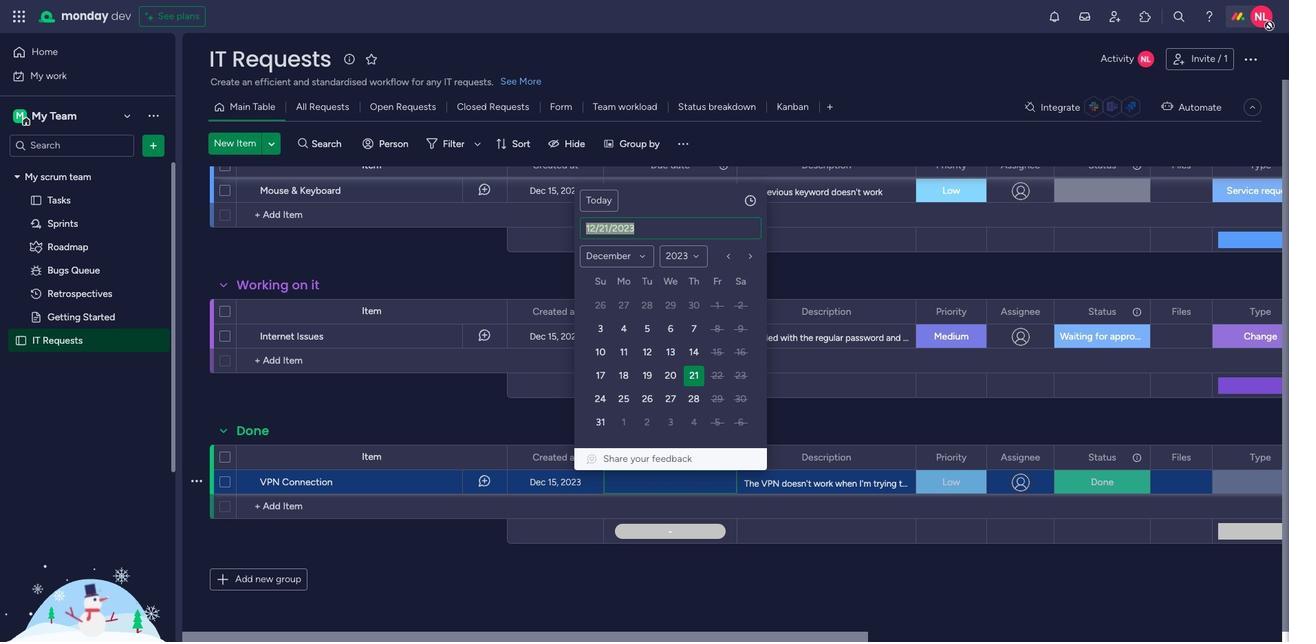 Task type: describe. For each thing, give the bounding box(es) containing it.
home image
[[12, 45, 26, 59]]

2 dapulse addbtn image from the top
[[1174, 482, 1177, 487]]

monday element
[[612, 274, 636, 294]]

0 horizontal spatial public board image
[[14, 334, 28, 347]]

invite members image
[[1108, 10, 1122, 23]]

tuesday element
[[636, 274, 659, 294]]

help image
[[1203, 10, 1216, 23]]

workspace options image
[[147, 109, 160, 123]]

lottie animation element
[[0, 504, 175, 643]]

board activity image
[[1138, 51, 1155, 67]]

friday element
[[706, 274, 729, 294]]

thursday element
[[683, 274, 706, 294]]

lottie animation image
[[0, 504, 175, 643]]

collapse board header image
[[1247, 102, 1258, 113]]

arrow down image
[[470, 136, 486, 152]]

1 + add item text field from the top
[[244, 353, 501, 369]]

2023 image
[[691, 251, 702, 262]]

workspace selection element
[[13, 108, 79, 126]]

add time image
[[744, 194, 758, 208]]

my work image
[[12, 70, 25, 82]]

angle down image
[[268, 139, 275, 149]]

december image
[[637, 251, 648, 262]]

apps image
[[1139, 10, 1152, 23]]

saturday element
[[729, 274, 753, 294]]

0 vertical spatial public board image
[[30, 311, 43, 324]]

no file image for 2nd dapulse addbtn image from the top
[[1175, 475, 1187, 491]]

+ Add Item text field
[[244, 207, 501, 224]]

inbox image
[[1078, 10, 1092, 23]]

no file image for 1st dapulse addbtn image
[[1175, 183, 1187, 200]]

workspace image
[[13, 108, 27, 124]]

public board image
[[30, 194, 43, 207]]



Task type: locate. For each thing, give the bounding box(es) containing it.
column information image
[[718, 160, 729, 171], [718, 161, 729, 172], [1132, 161, 1143, 172], [1132, 452, 1143, 463]]

dapulse integrations image
[[1025, 102, 1035, 112]]

caret down image
[[14, 172, 20, 182]]

Search field
[[308, 134, 350, 153]]

1 vertical spatial public board image
[[14, 334, 28, 347]]

column information image
[[1132, 160, 1143, 171], [718, 307, 729, 318], [1132, 307, 1143, 318], [718, 452, 729, 463]]

wednesday element
[[659, 274, 683, 294]]

autopilot image
[[1162, 98, 1173, 115]]

2 no file image from the top
[[1175, 475, 1187, 491]]

public board image
[[30, 311, 43, 324], [14, 334, 28, 347]]

no file image
[[1175, 183, 1187, 200], [1175, 475, 1187, 491]]

option
[[0, 164, 175, 167]]

1 vertical spatial no file image
[[1175, 475, 1187, 491]]

previous image
[[723, 251, 734, 262]]

select product image
[[12, 10, 26, 23]]

0 vertical spatial + add item text field
[[244, 353, 501, 369]]

search everything image
[[1172, 10, 1186, 23]]

1 dapulse addbtn image from the top
[[1174, 190, 1177, 195]]

v2 search image
[[298, 136, 308, 152]]

2 + add item text field from the top
[[244, 499, 501, 515]]

add to favorites image
[[364, 52, 378, 66]]

grid
[[589, 274, 753, 435]]

sunday element
[[589, 274, 612, 294]]

1 no file image from the top
[[1175, 183, 1187, 200]]

1 vertical spatial dapulse addbtn image
[[1174, 482, 1177, 487]]

list box
[[0, 162, 175, 538]]

1 horizontal spatial public board image
[[30, 311, 43, 324]]

Search in workspace field
[[29, 138, 115, 153]]

1 vertical spatial + add item text field
[[244, 499, 501, 515]]

noah lott image
[[1251, 6, 1273, 28]]

see plans image
[[146, 8, 158, 25]]

0 vertical spatial dapulse addbtn image
[[1174, 190, 1177, 195]]

None field
[[206, 45, 335, 74], [233, 131, 328, 149], [233, 131, 328, 149], [529, 158, 582, 173], [648, 158, 693, 173], [798, 158, 855, 173], [933, 158, 970, 173], [998, 158, 1044, 173], [1085, 158, 1120, 173], [1169, 158, 1195, 173], [1247, 158, 1275, 173], [529, 159, 582, 174], [648, 159, 693, 174], [798, 159, 855, 174], [933, 159, 970, 174], [998, 159, 1044, 174], [1085, 159, 1120, 174], [1169, 159, 1195, 174], [1247, 159, 1275, 174], [233, 277, 323, 294], [529, 304, 582, 320], [648, 304, 693, 320], [798, 304, 855, 320], [933, 304, 970, 320], [998, 304, 1044, 320], [1085, 304, 1120, 320], [1169, 304, 1195, 320], [1247, 304, 1275, 320], [233, 422, 273, 440], [529, 450, 582, 465], [648, 450, 693, 465], [798, 450, 855, 465], [933, 450, 970, 465], [998, 450, 1044, 465], [1085, 450, 1120, 465], [1169, 450, 1195, 465], [1247, 450, 1275, 465], [206, 45, 335, 74], [233, 131, 328, 149], [233, 131, 328, 149], [529, 158, 582, 173], [648, 158, 693, 173], [798, 158, 855, 173], [933, 158, 970, 173], [998, 158, 1044, 173], [1085, 158, 1120, 173], [1169, 158, 1195, 173], [1247, 158, 1275, 173], [529, 159, 582, 174], [648, 159, 693, 174], [798, 159, 855, 174], [933, 159, 970, 174], [998, 159, 1044, 174], [1085, 159, 1120, 174], [1169, 159, 1195, 174], [1247, 159, 1275, 174], [233, 277, 323, 294], [529, 304, 582, 320], [648, 304, 693, 320], [798, 304, 855, 320], [933, 304, 970, 320], [998, 304, 1044, 320], [1085, 304, 1120, 320], [1169, 304, 1195, 320], [1247, 304, 1275, 320], [233, 422, 273, 440], [529, 450, 582, 465], [648, 450, 693, 465], [798, 450, 855, 465], [933, 450, 970, 465], [998, 450, 1044, 465], [1085, 450, 1120, 465], [1169, 450, 1195, 465], [1247, 450, 1275, 465]]

notifications image
[[1048, 10, 1062, 23]]

+ Add Item text field
[[244, 353, 501, 369], [244, 499, 501, 515]]

row group
[[589, 294, 753, 435]]

options image
[[1243, 51, 1259, 67], [147, 139, 160, 152], [897, 154, 906, 177], [1193, 154, 1203, 177], [191, 174, 202, 207], [191, 320, 202, 353], [897, 446, 906, 470]]

menu image
[[676, 137, 690, 151]]

Date field
[[581, 218, 761, 239]]

next image
[[745, 251, 756, 262]]

add view image
[[827, 102, 833, 112]]

0 vertical spatial no file image
[[1175, 183, 1187, 200]]

options image
[[584, 154, 594, 177], [718, 154, 727, 177], [967, 154, 977, 177], [1035, 154, 1044, 177], [1131, 154, 1141, 177], [897, 300, 906, 324], [967, 300, 977, 324], [1035, 300, 1044, 324], [1131, 300, 1141, 324], [1193, 300, 1203, 324], [967, 446, 977, 470], [1035, 446, 1044, 470], [1131, 446, 1141, 470], [1193, 446, 1203, 470], [191, 465, 202, 498]]

dapulse addbtn image
[[1174, 190, 1177, 195], [1174, 482, 1177, 487]]

show board description image
[[341, 52, 357, 66]]



Task type: vqa. For each thing, say whether or not it's contained in the screenshot.
middle "caret down" icon
no



